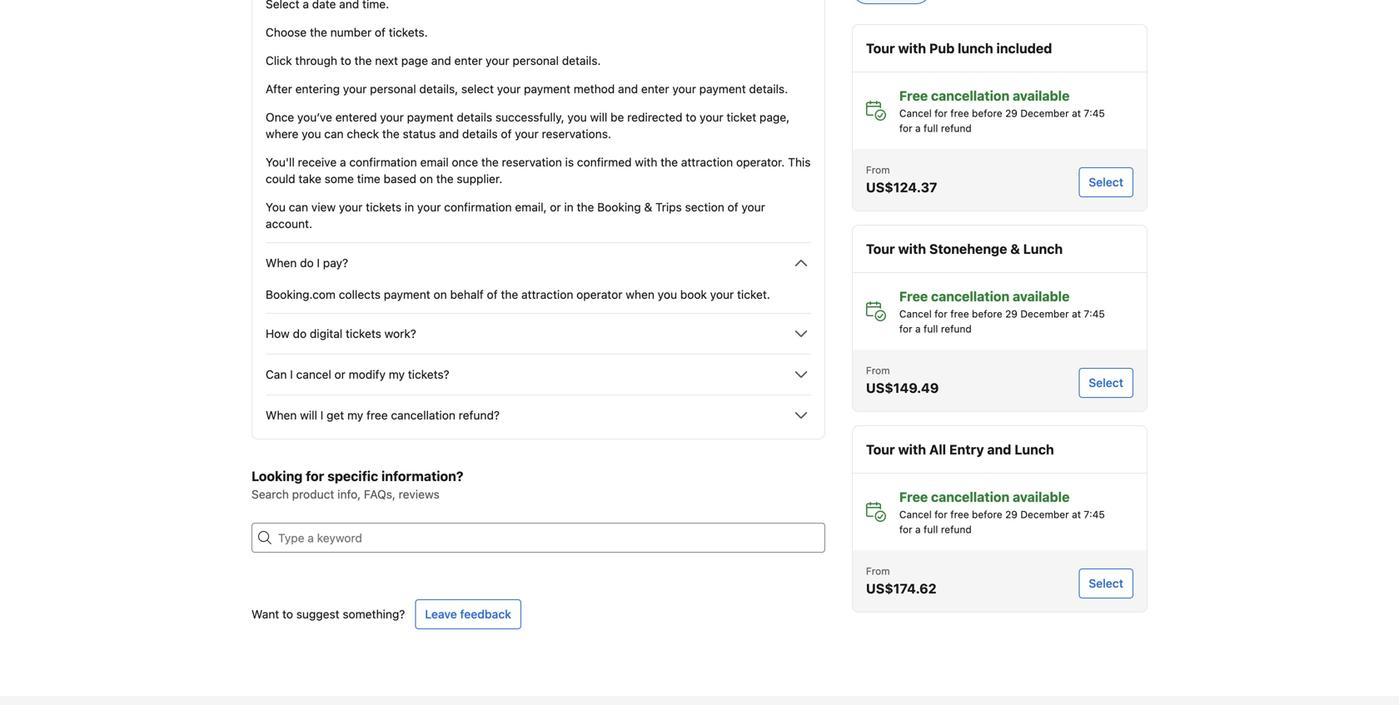 Task type: locate. For each thing, give the bounding box(es) containing it.
refund for us$149.49
[[941, 323, 972, 335]]

time
[[357, 172, 381, 186]]

full up from us$174.62
[[924, 524, 939, 536]]

the inside you can view your tickets in your confirmation email, or in the booking & trips section of your account.
[[577, 200, 594, 214]]

where
[[266, 127, 299, 141]]

1 available from the top
[[1013, 88, 1070, 104]]

0 vertical spatial cancel
[[900, 107, 932, 119]]

2 horizontal spatial to
[[686, 110, 697, 124]]

a
[[916, 122, 921, 134], [340, 155, 346, 169], [916, 323, 921, 335], [916, 524, 921, 536]]

i left get
[[321, 409, 324, 422]]

0 vertical spatial at
[[1072, 107, 1082, 119]]

1 vertical spatial 29
[[1006, 308, 1018, 320]]

full up from us$124.37
[[924, 122, 939, 134]]

free down tour with pub lunch included
[[951, 107, 970, 119]]

the left booking
[[577, 200, 594, 214]]

attraction
[[681, 155, 733, 169], [522, 288, 574, 302]]

2 vertical spatial i
[[321, 409, 324, 422]]

1 vertical spatial tickets
[[346, 327, 382, 341]]

full
[[924, 122, 939, 134], [924, 323, 939, 335], [924, 524, 939, 536]]

refund?
[[459, 409, 500, 422]]

from up "us$174.62"
[[866, 566, 890, 577]]

get
[[327, 409, 344, 422]]

from inside from us$174.62
[[866, 566, 890, 577]]

free down tour with all entry and lunch
[[900, 490, 928, 505]]

select
[[1089, 175, 1124, 189], [1089, 376, 1124, 390], [1089, 577, 1124, 591]]

with left stonehenge
[[899, 241, 927, 257]]

pay?
[[323, 256, 348, 270]]

2 refund from the top
[[941, 323, 972, 335]]

3 at from the top
[[1072, 509, 1082, 521]]

refund down 'tour with stonehenge & lunch'
[[941, 323, 972, 335]]

before
[[972, 107, 1003, 119], [972, 308, 1003, 320], [972, 509, 1003, 521]]

free cancellation available cancel for free before 29 december at 7:45 for a full refund down included
[[900, 88, 1106, 134]]

or right cancel
[[335, 368, 346, 382]]

29 for included
[[1006, 107, 1018, 119]]

1 vertical spatial december
[[1021, 308, 1070, 320]]

full for us$149.49
[[924, 323, 939, 335]]

your up "redirected"
[[673, 82, 697, 96]]

2 vertical spatial select button
[[1079, 569, 1134, 599]]

0 vertical spatial enter
[[455, 54, 483, 67]]

3 before from the top
[[972, 509, 1003, 521]]

0 horizontal spatial or
[[335, 368, 346, 382]]

from
[[866, 164, 890, 176], [866, 365, 890, 377], [866, 566, 890, 577]]

2 vertical spatial tour
[[866, 442, 895, 458]]

2 vertical spatial 7:45
[[1084, 509, 1106, 521]]

tickets.
[[389, 25, 428, 39]]

do left "pay?"
[[300, 256, 314, 270]]

3 free cancellation available cancel for free before 29 december at 7:45 for a full refund from the top
[[900, 490, 1106, 536]]

account.
[[266, 217, 312, 231]]

your right view
[[339, 200, 363, 214]]

free cancellation available cancel for free before 29 december at 7:45 for a full refund down stonehenge
[[900, 289, 1106, 335]]

of right behalf
[[487, 288, 498, 302]]

2 vertical spatial before
[[972, 509, 1003, 521]]

2 29 from the top
[[1006, 308, 1018, 320]]

1 vertical spatial when
[[266, 409, 297, 422]]

and
[[431, 54, 451, 67], [618, 82, 638, 96], [439, 127, 459, 141], [988, 442, 1012, 458]]

0 vertical spatial my
[[389, 368, 405, 382]]

3 29 from the top
[[1006, 509, 1018, 521]]

payment up work?
[[384, 288, 431, 302]]

1 29 from the top
[[1006, 107, 1018, 119]]

7:45 for tour with stonehenge & lunch
[[1084, 308, 1106, 320]]

free for pub
[[900, 88, 928, 104]]

2 full from the top
[[924, 323, 939, 335]]

the up through
[[310, 25, 327, 39]]

your right the select
[[497, 82, 521, 96]]

1 december from the top
[[1021, 107, 1070, 119]]

december for tour with pub lunch included
[[1021, 107, 1070, 119]]

in right email, at the left top of the page
[[564, 200, 574, 214]]

select for tour with pub lunch included
[[1089, 175, 1124, 189]]

1 when from the top
[[266, 256, 297, 270]]

2 vertical spatial free cancellation available cancel for free before 29 december at 7:45 for a full refund
[[900, 490, 1106, 536]]

with right confirmed
[[635, 155, 658, 169]]

1 horizontal spatial or
[[550, 200, 561, 214]]

booking.com
[[266, 288, 336, 302]]

2 vertical spatial free
[[900, 490, 928, 505]]

& inside you can view your tickets in your confirmation email, or in the booking & trips section of your account.
[[644, 200, 653, 214]]

do right how
[[293, 327, 307, 341]]

29 down tour with all entry and lunch
[[1006, 509, 1018, 521]]

0 vertical spatial i
[[317, 256, 320, 270]]

2 december from the top
[[1021, 308, 1070, 320]]

1 vertical spatial confirmation
[[444, 200, 512, 214]]

before for &
[[972, 308, 1003, 320]]

reservation
[[502, 155, 562, 169]]

1 vertical spatial free cancellation available cancel for free before 29 december at 7:45 for a full refund
[[900, 289, 1106, 335]]

page,
[[760, 110, 790, 124]]

free cancellation available cancel for free before 29 december at 7:45 for a full refund for entry
[[900, 490, 1106, 536]]

click
[[266, 54, 292, 67]]

0 vertical spatial december
[[1021, 107, 1070, 119]]

&
[[644, 200, 653, 214], [1011, 241, 1021, 257]]

cancellation
[[932, 88, 1010, 104], [932, 289, 1010, 305], [391, 409, 456, 422], [932, 490, 1010, 505]]

you down you've
[[302, 127, 321, 141]]

2 vertical spatial cancel
[[900, 509, 932, 521]]

free for tour with pub lunch included
[[951, 107, 970, 119]]

2 tour from the top
[[866, 241, 895, 257]]

and right status
[[439, 127, 459, 141]]

will
[[590, 110, 608, 124], [300, 409, 317, 422]]

cancellation down tickets?
[[391, 409, 456, 422]]

0 horizontal spatial my
[[347, 409, 363, 422]]

1 vertical spatial attraction
[[522, 288, 574, 302]]

0 vertical spatial details
[[457, 110, 493, 124]]

us$149.49
[[866, 380, 939, 396]]

0 horizontal spatial &
[[644, 200, 653, 214]]

before for entry
[[972, 509, 1003, 521]]

1 vertical spatial you
[[302, 127, 321, 141]]

& left trips
[[644, 200, 653, 214]]

details down the select
[[457, 110, 493, 124]]

payment up status
[[407, 110, 454, 124]]

1 vertical spatial refund
[[941, 323, 972, 335]]

to
[[341, 54, 351, 67], [686, 110, 697, 124], [282, 608, 293, 622]]

0 horizontal spatial you
[[302, 127, 321, 141]]

1 horizontal spatial confirmation
[[444, 200, 512, 214]]

1 select button from the top
[[1079, 167, 1134, 197]]

0 vertical spatial personal
[[513, 54, 559, 67]]

1 horizontal spatial personal
[[513, 54, 559, 67]]

tour for tour with all entry and lunch
[[866, 442, 895, 458]]

free cancellation available cancel for free before 29 december at 7:45 for a full refund down entry
[[900, 490, 1106, 536]]

enter up "redirected"
[[642, 82, 670, 96]]

confirmation down supplier.
[[444, 200, 512, 214]]

of inside once you've entered your payment details successfully, you will be redirected to your ticket page, where you can check the status and details of your reservations.
[[501, 127, 512, 141]]

1 select from the top
[[1089, 175, 1124, 189]]

do inside when do i pay? dropdown button
[[300, 256, 314, 270]]

i for do
[[317, 256, 320, 270]]

2 vertical spatial december
[[1021, 509, 1070, 521]]

0 vertical spatial from
[[866, 164, 890, 176]]

details. up page,
[[749, 82, 788, 96]]

for inside looking for specific information? search product info, faqs, reviews
[[306, 469, 324, 485]]

behalf
[[450, 288, 484, 302]]

1 free cancellation available cancel for free before 29 december at 7:45 for a full refund from the top
[[900, 88, 1106, 134]]

you
[[568, 110, 587, 124], [302, 127, 321, 141], [658, 288, 677, 302]]

2 available from the top
[[1013, 289, 1070, 305]]

0 vertical spatial tour
[[866, 40, 895, 56]]

29 down stonehenge
[[1006, 308, 1018, 320]]

from inside the from us$149.49
[[866, 365, 890, 377]]

3 refund from the top
[[941, 524, 972, 536]]

2 before from the top
[[972, 308, 1003, 320]]

2 when from the top
[[266, 409, 297, 422]]

1 vertical spatial select
[[1089, 376, 1124, 390]]

2 vertical spatial refund
[[941, 524, 972, 536]]

confirmation
[[349, 155, 417, 169], [444, 200, 512, 214]]

attraction inside you'll receive a confirmation email once the reservation is confirmed with the attraction operator. this could take some time based on the supplier.
[[681, 155, 733, 169]]

supplier.
[[457, 172, 503, 186]]

can down you've
[[324, 127, 344, 141]]

you left book
[[658, 288, 677, 302]]

0 vertical spatial select button
[[1079, 167, 1134, 197]]

before down entry
[[972, 509, 1003, 521]]

at for tour with stonehenge & lunch
[[1072, 308, 1082, 320]]

1 horizontal spatial attraction
[[681, 155, 733, 169]]

payment inside once you've entered your payment details successfully, you will be redirected to your ticket page, where you can check the status and details of your reservations.
[[407, 110, 454, 124]]

email,
[[515, 200, 547, 214]]

details. up method
[[562, 54, 601, 67]]

0 vertical spatial 29
[[1006, 107, 1018, 119]]

from for us$174.62
[[866, 566, 890, 577]]

1 tour from the top
[[866, 40, 895, 56]]

1 vertical spatial details.
[[749, 82, 788, 96]]

a inside you'll receive a confirmation email once the reservation is confirmed with the attraction operator. this could take some time based on the supplier.
[[340, 155, 346, 169]]

your up status
[[380, 110, 404, 124]]

cancel up from us$174.62
[[900, 509, 932, 521]]

0 horizontal spatial confirmation
[[349, 155, 417, 169]]

when for when do i pay?
[[266, 256, 297, 270]]

can inside you can view your tickets in your confirmation email, or in the booking & trips section of your account.
[[289, 200, 308, 214]]

to right "redirected"
[[686, 110, 697, 124]]

1 vertical spatial will
[[300, 409, 317, 422]]

do
[[300, 256, 314, 270], [293, 327, 307, 341]]

you can view your tickets in your confirmation email, or in the booking & trips section of your account.
[[266, 200, 766, 231]]

0 vertical spatial attraction
[[681, 155, 733, 169]]

the right behalf
[[501, 288, 518, 302]]

2 at from the top
[[1072, 308, 1082, 320]]

on down email
[[420, 172, 433, 186]]

29 down included
[[1006, 107, 1018, 119]]

collects
[[339, 288, 381, 302]]

2 vertical spatial 29
[[1006, 509, 1018, 521]]

1 horizontal spatial my
[[389, 368, 405, 382]]

some
[[325, 172, 354, 186]]

1 vertical spatial before
[[972, 308, 1003, 320]]

1 vertical spatial at
[[1072, 308, 1082, 320]]

2 vertical spatial available
[[1013, 490, 1070, 505]]

do for when
[[300, 256, 314, 270]]

before for lunch
[[972, 107, 1003, 119]]

free cancellation available cancel for free before 29 december at 7:45 for a full refund for lunch
[[900, 88, 1106, 134]]

i right can
[[290, 368, 293, 382]]

3 free from the top
[[900, 490, 928, 505]]

0 horizontal spatial can
[[289, 200, 308, 214]]

1 vertical spatial available
[[1013, 289, 1070, 305]]

1 vertical spatial from
[[866, 365, 890, 377]]

entry
[[950, 442, 985, 458]]

1 vertical spatial cancel
[[900, 308, 932, 320]]

with for tour with pub lunch included
[[899, 40, 927, 56]]

1 refund from the top
[[941, 122, 972, 134]]

tour left all
[[866, 442, 895, 458]]

0 vertical spatial available
[[1013, 88, 1070, 104]]

info,
[[338, 488, 361, 502]]

cancel for stonehenge
[[900, 308, 932, 320]]

1 vertical spatial 7:45
[[1084, 308, 1106, 320]]

of left "tickets."
[[375, 25, 386, 39]]

0 vertical spatial when
[[266, 256, 297, 270]]

select button for tour with stonehenge & lunch
[[1079, 368, 1134, 398]]

when
[[626, 288, 655, 302]]

lunch right entry
[[1015, 442, 1055, 458]]

full up the from us$149.49
[[924, 323, 939, 335]]

on left behalf
[[434, 288, 447, 302]]

1 cancel from the top
[[900, 107, 932, 119]]

free down tour with all entry and lunch
[[951, 509, 970, 521]]

tour for tour with pub lunch included
[[866, 40, 895, 56]]

lunch
[[1024, 241, 1063, 257], [1015, 442, 1055, 458]]

1 from from the top
[[866, 164, 890, 176]]

1 vertical spatial to
[[686, 110, 697, 124]]

details up once
[[462, 127, 498, 141]]

0 vertical spatial on
[[420, 172, 433, 186]]

2 from from the top
[[866, 365, 890, 377]]

can up account.
[[289, 200, 308, 214]]

1 vertical spatial details
[[462, 127, 498, 141]]

refund
[[941, 122, 972, 134], [941, 323, 972, 335], [941, 524, 972, 536]]

the right check
[[382, 127, 400, 141]]

once
[[452, 155, 478, 169]]

0 horizontal spatial personal
[[370, 82, 416, 96]]

with left pub
[[899, 40, 927, 56]]

1 horizontal spatial &
[[1011, 241, 1021, 257]]

from inside from us$124.37
[[866, 164, 890, 176]]

do for how
[[293, 327, 307, 341]]

0 vertical spatial full
[[924, 122, 939, 134]]

free cancellation available cancel for free before 29 december at 7:45 for a full refund
[[900, 88, 1106, 134], [900, 289, 1106, 335], [900, 490, 1106, 536]]

3 select button from the top
[[1079, 569, 1134, 599]]

3 select from the top
[[1089, 577, 1124, 591]]

1 horizontal spatial to
[[341, 54, 351, 67]]

cancellation down entry
[[932, 490, 1010, 505]]

1 vertical spatial my
[[347, 409, 363, 422]]

when down can
[[266, 409, 297, 422]]

1 vertical spatial i
[[290, 368, 293, 382]]

cancellation down lunch
[[932, 88, 1010, 104]]

1 at from the top
[[1072, 107, 1082, 119]]

1 vertical spatial full
[[924, 323, 939, 335]]

once you've entered your payment details successfully, you will be redirected to your ticket page, where you can check the status and details of your reservations.
[[266, 110, 790, 141]]

from up us$149.49
[[866, 365, 890, 377]]

3 cancel from the top
[[900, 509, 932, 521]]

1 horizontal spatial in
[[564, 200, 574, 214]]

3 7:45 from the top
[[1084, 509, 1106, 521]]

when
[[266, 256, 297, 270], [266, 409, 297, 422]]

can
[[324, 127, 344, 141], [289, 200, 308, 214]]

from for us$124.37
[[866, 164, 890, 176]]

once
[[266, 110, 294, 124]]

personal down next
[[370, 82, 416, 96]]

a up the from us$149.49
[[916, 323, 921, 335]]

enter up the select
[[455, 54, 483, 67]]

0 vertical spatial confirmation
[[349, 155, 417, 169]]

3 tour from the top
[[866, 442, 895, 458]]

0 horizontal spatial will
[[300, 409, 317, 422]]

a up from us$124.37
[[916, 122, 921, 134]]

2 7:45 from the top
[[1084, 308, 1106, 320]]

the up trips
[[661, 155, 678, 169]]

from up 'us$124.37'
[[866, 164, 890, 176]]

tickets down time
[[366, 200, 402, 214]]

free down tour with pub lunch included
[[900, 88, 928, 104]]

1 horizontal spatial details.
[[749, 82, 788, 96]]

2 vertical spatial you
[[658, 288, 677, 302]]

tour down 'us$124.37'
[[866, 241, 895, 257]]

1 free from the top
[[900, 88, 928, 104]]

free for tour with all entry and lunch
[[951, 509, 970, 521]]

the up supplier.
[[482, 155, 499, 169]]

1 before from the top
[[972, 107, 1003, 119]]

confirmation inside you'll receive a confirmation email once the reservation is confirmed with the attraction operator. this could take some time based on the supplier.
[[349, 155, 417, 169]]

based
[[384, 172, 417, 186]]

with inside you'll receive a confirmation email once the reservation is confirmed with the attraction operator. this could take some time based on the supplier.
[[635, 155, 658, 169]]

2 select button from the top
[[1079, 368, 1134, 398]]

0 vertical spatial do
[[300, 256, 314, 270]]

1 full from the top
[[924, 122, 939, 134]]

book
[[681, 288, 707, 302]]

1 vertical spatial &
[[1011, 241, 1021, 257]]

tour left pub
[[866, 40, 895, 56]]

will inside once you've entered your payment details successfully, you will be redirected to your ticket page, where you can check the status and details of your reservations.
[[590, 110, 608, 124]]

personal up after entering your personal details, select your payment method and enter your payment details. on the top of page
[[513, 54, 559, 67]]

2 free cancellation available cancel for free before 29 december at 7:45 for a full refund from the top
[[900, 289, 1106, 335]]

available
[[1013, 88, 1070, 104], [1013, 289, 1070, 305], [1013, 490, 1070, 505]]

included
[[997, 40, 1053, 56]]

1 vertical spatial select button
[[1079, 368, 1134, 398]]

looking for specific information? search product info, faqs, reviews
[[252, 469, 464, 502]]

my
[[389, 368, 405, 382], [347, 409, 363, 422]]

personal
[[513, 54, 559, 67], [370, 82, 416, 96]]

0 vertical spatial tickets
[[366, 200, 402, 214]]

2 vertical spatial full
[[924, 524, 939, 536]]

attraction up section
[[681, 155, 733, 169]]

0 vertical spatial will
[[590, 110, 608, 124]]

0 horizontal spatial details.
[[562, 54, 601, 67]]

of inside you can view your tickets in your confirmation email, or in the booking & trips section of your account.
[[728, 200, 739, 214]]

my right get
[[347, 409, 363, 422]]

from us$149.49
[[866, 365, 939, 396]]

select button
[[1079, 167, 1134, 197], [1079, 368, 1134, 398], [1079, 569, 1134, 599]]

refund for us$124.37
[[941, 122, 972, 134]]

from us$174.62
[[866, 566, 937, 597]]

2 free from the top
[[900, 289, 928, 305]]

to inside once you've entered your payment details successfully, you will be redirected to your ticket page, where you can check the status and details of your reservations.
[[686, 110, 697, 124]]

refund for us$174.62
[[941, 524, 972, 536]]

1 7:45 from the top
[[1084, 107, 1106, 119]]

before down stonehenge
[[972, 308, 1003, 320]]

0 horizontal spatial in
[[405, 200, 414, 214]]

1 in from the left
[[405, 200, 414, 214]]

2 select from the top
[[1089, 376, 1124, 390]]

1 vertical spatial personal
[[370, 82, 416, 96]]

2 horizontal spatial you
[[658, 288, 677, 302]]

details.
[[562, 54, 601, 67], [749, 82, 788, 96]]

details
[[457, 110, 493, 124], [462, 127, 498, 141]]

free cancellation available cancel for free before 29 december at 7:45 for a full refund for &
[[900, 289, 1106, 335]]

and inside once you've entered your payment details successfully, you will be redirected to your ticket page, where you can check the status and details of your reservations.
[[439, 127, 459, 141]]

1 horizontal spatial you
[[568, 110, 587, 124]]

29 for lunch
[[1006, 308, 1018, 320]]

3 from from the top
[[866, 566, 890, 577]]

payment
[[524, 82, 571, 96], [700, 82, 746, 96], [407, 110, 454, 124], [384, 288, 431, 302]]

1 vertical spatial tour
[[866, 241, 895, 257]]

status
[[403, 127, 436, 141]]

free right get
[[367, 409, 388, 422]]

3 available from the top
[[1013, 490, 1070, 505]]

or right email, at the left top of the page
[[550, 200, 561, 214]]

3 full from the top
[[924, 524, 939, 536]]

cancel up from us$124.37
[[900, 107, 932, 119]]

2 vertical spatial from
[[866, 566, 890, 577]]

for up product
[[306, 469, 324, 485]]

to right want
[[282, 608, 293, 622]]

1 horizontal spatial will
[[590, 110, 608, 124]]

view
[[311, 200, 336, 214]]

0 vertical spatial or
[[550, 200, 561, 214]]

with for tour with all entry and lunch
[[899, 442, 927, 458]]

of right section
[[728, 200, 739, 214]]

my right modify
[[389, 368, 405, 382]]

0 vertical spatial select
[[1089, 175, 1124, 189]]

refund down tour with pub lunch included
[[941, 122, 972, 134]]

the left next
[[355, 54, 372, 67]]

at
[[1072, 107, 1082, 119], [1072, 308, 1082, 320], [1072, 509, 1082, 521]]

a up from us$174.62
[[916, 524, 921, 536]]

before down lunch
[[972, 107, 1003, 119]]

tickets
[[366, 200, 402, 214], [346, 327, 382, 341]]

3 december from the top
[[1021, 509, 1070, 521]]

0 vertical spatial free cancellation available cancel for free before 29 december at 7:45 for a full refund
[[900, 88, 1106, 134]]

do inside 'how do digital tickets work?' dropdown button
[[293, 327, 307, 341]]

method
[[574, 82, 615, 96]]

a for tour with all entry and lunch
[[916, 524, 921, 536]]

0 vertical spatial refund
[[941, 122, 972, 134]]

the
[[310, 25, 327, 39], [355, 54, 372, 67], [382, 127, 400, 141], [482, 155, 499, 169], [661, 155, 678, 169], [436, 172, 454, 186], [577, 200, 594, 214], [501, 288, 518, 302]]

0 vertical spatial can
[[324, 127, 344, 141]]

attraction down when do i pay? dropdown button
[[522, 288, 574, 302]]

1 vertical spatial or
[[335, 368, 346, 382]]

full for us$124.37
[[924, 122, 939, 134]]

in down based
[[405, 200, 414, 214]]

or
[[550, 200, 561, 214], [335, 368, 346, 382]]

2 cancel from the top
[[900, 308, 932, 320]]

i left "pay?"
[[317, 256, 320, 270]]



Task type: vqa. For each thing, say whether or not it's contained in the screenshot.
"With"
yes



Task type: describe. For each thing, give the bounding box(es) containing it.
2 in from the left
[[564, 200, 574, 214]]

reviews
[[399, 488, 440, 502]]

for up from us$174.62
[[900, 524, 913, 536]]

choose
[[266, 25, 307, 39]]

entering
[[295, 82, 340, 96]]

search
[[252, 488, 289, 502]]

page
[[401, 54, 428, 67]]

lunch
[[958, 40, 994, 56]]

check
[[347, 127, 379, 141]]

free for tour with stonehenge & lunch
[[951, 308, 970, 320]]

7:45 for tour with pub lunch included
[[1084, 107, 1106, 119]]

select
[[462, 82, 494, 96]]

for up from us$124.37
[[900, 122, 913, 134]]

december for tour with stonehenge & lunch
[[1021, 308, 1070, 320]]

7:45 for tour with all entry and lunch
[[1084, 509, 1106, 521]]

for down pub
[[935, 107, 948, 119]]

want
[[252, 608, 279, 622]]

leave feedback button
[[415, 600, 522, 630]]

redirected
[[628, 110, 683, 124]]

trips
[[656, 200, 682, 214]]

a for tour with pub lunch included
[[916, 122, 921, 134]]

0 vertical spatial details.
[[562, 54, 601, 67]]

through
[[295, 54, 338, 67]]

payment up "successfully,"
[[524, 82, 571, 96]]

tour with stonehenge & lunch
[[866, 241, 1063, 257]]

cancel for pub
[[900, 107, 932, 119]]

how do digital tickets work?
[[266, 327, 417, 341]]

cancel
[[296, 368, 331, 382]]

select for tour with all entry and lunch
[[1089, 577, 1124, 591]]

booking
[[598, 200, 641, 214]]

you've
[[297, 110, 332, 124]]

free inside when will i get my free cancellation refund? dropdown button
[[367, 409, 388, 422]]

leave
[[425, 608, 457, 622]]

can
[[266, 368, 287, 382]]

specific
[[328, 469, 378, 485]]

1 vertical spatial enter
[[642, 82, 670, 96]]

select button for tour with all entry and lunch
[[1079, 569, 1134, 599]]

modify
[[349, 368, 386, 382]]

want to suggest something?
[[252, 608, 405, 622]]

something?
[[343, 608, 405, 622]]

free for all
[[900, 490, 928, 505]]

december for tour with all entry and lunch
[[1021, 509, 1070, 521]]

click through to the next page and enter your personal details.
[[266, 54, 601, 67]]

from for us$149.49
[[866, 365, 890, 377]]

the down email
[[436, 172, 454, 186]]

after entering your personal details, select your payment method and enter your payment details.
[[266, 82, 788, 96]]

your up the select
[[486, 54, 510, 67]]

your left ticket
[[700, 110, 724, 124]]

work?
[[385, 327, 417, 341]]

with for tour with stonehenge & lunch
[[899, 241, 927, 257]]

operator.
[[737, 155, 785, 169]]

entered
[[336, 110, 377, 124]]

full for us$174.62
[[924, 524, 939, 536]]

confirmation inside you can view your tickets in your confirmation email, or in the booking & trips section of your account.
[[444, 200, 512, 214]]

receive
[[298, 155, 337, 169]]

0 vertical spatial lunch
[[1024, 241, 1063, 257]]

number
[[331, 25, 372, 39]]

feedback
[[460, 608, 512, 622]]

and right page
[[431, 54, 451, 67]]

available for tour with stonehenge & lunch
[[1013, 289, 1070, 305]]

faqs,
[[364, 488, 396, 502]]

when for when will i get my free cancellation refund?
[[266, 409, 297, 422]]

a for tour with stonehenge & lunch
[[916, 323, 921, 335]]

tour with pub lunch included
[[866, 40, 1053, 56]]

you'll
[[266, 155, 295, 169]]

cancellation for tour with all entry and lunch
[[932, 490, 1010, 505]]

reservations.
[[542, 127, 612, 141]]

and up be
[[618, 82, 638, 96]]

payment up ticket
[[700, 82, 746, 96]]

stonehenge
[[930, 241, 1008, 257]]

choose the number of tickets.
[[266, 25, 428, 39]]

you'll receive a confirmation email once the reservation is confirmed with the attraction operator. this could take some time based on the supplier.
[[266, 155, 811, 186]]

Type a keyword field
[[272, 523, 826, 553]]

your right book
[[711, 288, 734, 302]]

leave feedback
[[425, 608, 512, 622]]

cancellation for tour with pub lunch included
[[932, 88, 1010, 104]]

tickets inside 'how do digital tickets work?' dropdown button
[[346, 327, 382, 341]]

your up entered
[[343, 82, 367, 96]]

when do i pay?
[[266, 256, 348, 270]]

tickets inside you can view your tickets in your confirmation email, or in the booking & trips section of your account.
[[366, 200, 402, 214]]

can inside once you've entered your payment details successfully, you will be redirected to your ticket page, where you can check the status and details of your reservations.
[[324, 127, 344, 141]]

available for tour with all entry and lunch
[[1013, 490, 1070, 505]]

i inside "dropdown button"
[[290, 368, 293, 382]]

1 vertical spatial on
[[434, 288, 447, 302]]

take
[[299, 172, 322, 186]]

cancel for all
[[900, 509, 932, 521]]

at for tour with pub lunch included
[[1072, 107, 1082, 119]]

tour with all entry and lunch
[[866, 442, 1055, 458]]

the inside once you've entered your payment details successfully, you will be redirected to your ticket page, where you can check the status and details of your reservations.
[[382, 127, 400, 141]]

be
[[611, 110, 624, 124]]

your down operator.
[[742, 200, 766, 214]]

all
[[930, 442, 947, 458]]

or inside you can view your tickets in your confirmation email, or in the booking & trips section of your account.
[[550, 200, 561, 214]]

and right entry
[[988, 442, 1012, 458]]

us$174.62
[[866, 581, 937, 597]]

ticket
[[727, 110, 757, 124]]

1 vertical spatial lunch
[[1015, 442, 1055, 458]]

my inside when will i get my free cancellation refund? dropdown button
[[347, 409, 363, 422]]

for up the from us$149.49
[[900, 323, 913, 335]]

pub
[[930, 40, 955, 56]]

digital
[[310, 327, 343, 341]]

tour for tour with stonehenge & lunch
[[866, 241, 895, 257]]

2 vertical spatial to
[[282, 608, 293, 622]]

could
[[266, 172, 296, 186]]

on inside you'll receive a confirmation email once the reservation is confirmed with the attraction operator. this could take some time based on the supplier.
[[420, 172, 433, 186]]

for down 'tour with stonehenge & lunch'
[[935, 308, 948, 320]]

suggest
[[296, 608, 340, 622]]

from us$124.37
[[866, 164, 938, 195]]

us$124.37
[[866, 180, 938, 195]]

when do i pay? button
[[266, 253, 811, 273]]

ticket.
[[737, 288, 771, 302]]

looking
[[252, 469, 303, 485]]

0 horizontal spatial enter
[[455, 54, 483, 67]]

operator
[[577, 288, 623, 302]]

details,
[[420, 82, 458, 96]]

product
[[292, 488, 334, 502]]

or inside "dropdown button"
[[335, 368, 346, 382]]

my inside can i cancel or modify my tickets? "dropdown button"
[[389, 368, 405, 382]]

tickets?
[[408, 368, 450, 382]]

next
[[375, 54, 398, 67]]

section
[[685, 200, 725, 214]]

can i cancel or modify my tickets? button
[[266, 365, 811, 385]]

when will i get my free cancellation refund? button
[[266, 406, 811, 426]]

0 vertical spatial to
[[341, 54, 351, 67]]

can i cancel or modify my tickets?
[[266, 368, 450, 382]]

your down email
[[417, 200, 441, 214]]

i for will
[[321, 409, 324, 422]]

at for tour with all entry and lunch
[[1072, 509, 1082, 521]]

how
[[266, 327, 290, 341]]

available for tour with pub lunch included
[[1013, 88, 1070, 104]]

after
[[266, 82, 292, 96]]

select button for tour with pub lunch included
[[1079, 167, 1134, 197]]

cancellation for tour with stonehenge & lunch
[[932, 289, 1010, 305]]

your down "successfully,"
[[515, 127, 539, 141]]

email
[[420, 155, 449, 169]]

29 for and
[[1006, 509, 1018, 521]]

select for tour with stonehenge & lunch
[[1089, 376, 1124, 390]]

information?
[[382, 469, 464, 485]]

is
[[565, 155, 574, 169]]

free for stonehenge
[[900, 289, 928, 305]]

will inside dropdown button
[[300, 409, 317, 422]]

0 vertical spatial you
[[568, 110, 587, 124]]

when will i get my free cancellation refund?
[[266, 409, 500, 422]]

cancellation inside dropdown button
[[391, 409, 456, 422]]

for down all
[[935, 509, 948, 521]]



